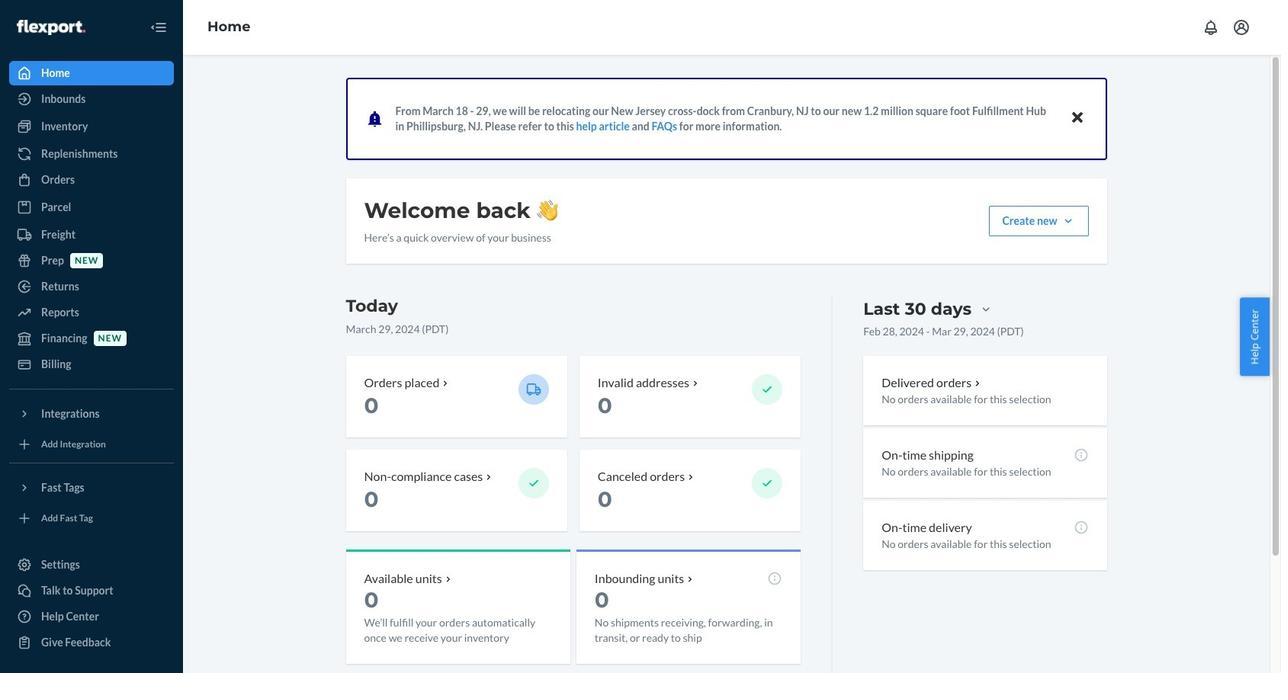 Task type: describe. For each thing, give the bounding box(es) containing it.
open notifications image
[[1202, 18, 1220, 37]]

hand-wave emoji image
[[537, 200, 558, 221]]

flexport logo image
[[17, 20, 85, 35]]

open account menu image
[[1232, 18, 1251, 37]]



Task type: locate. For each thing, give the bounding box(es) containing it.
close image
[[1072, 109, 1083, 127]]

close navigation image
[[149, 18, 168, 37]]



Task type: vqa. For each thing, say whether or not it's contained in the screenshot.
tag
no



